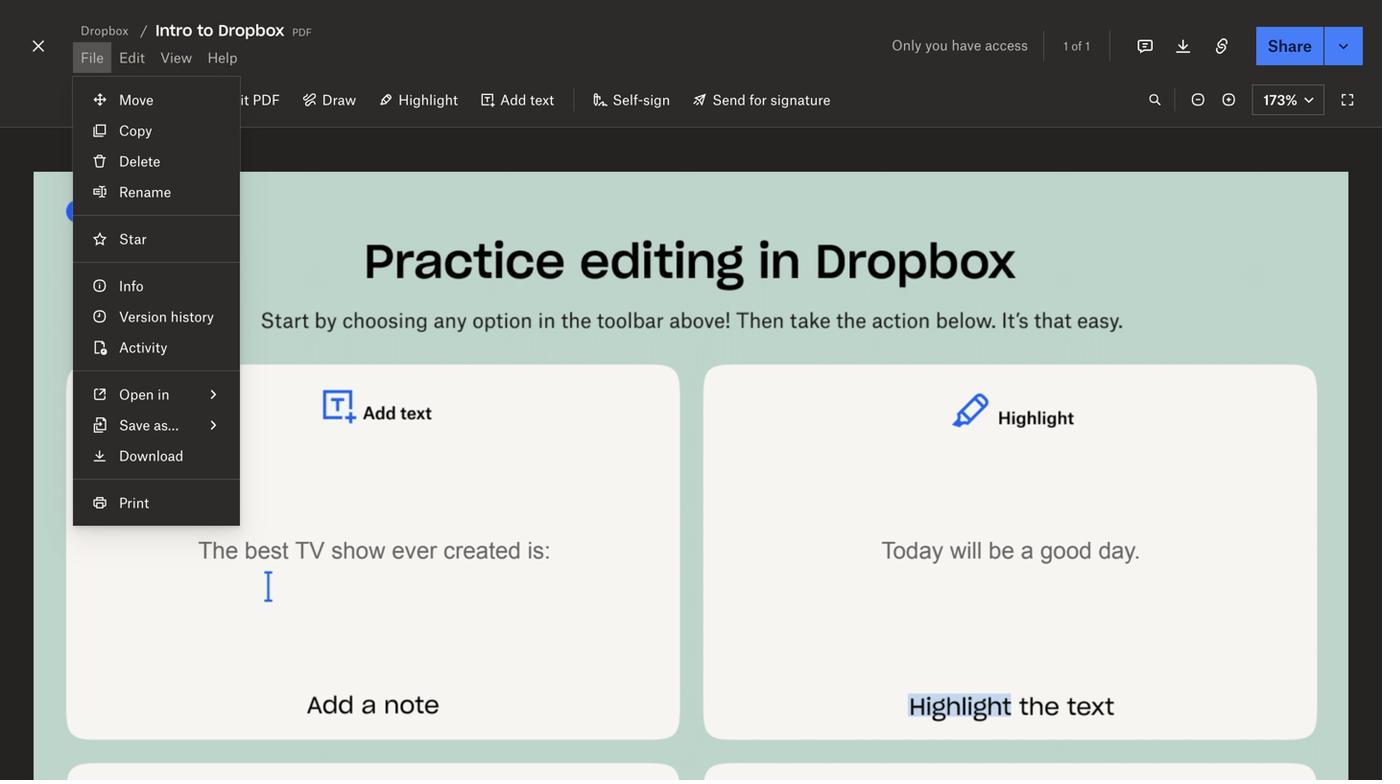 Task type: describe. For each thing, give the bounding box(es) containing it.
2 horizontal spatial 1
[[1086, 39, 1091, 53]]

highlight button
[[368, 85, 470, 115]]

add text button
[[470, 85, 566, 115]]

star
[[119, 231, 147, 247]]

173%
[[1264, 92, 1298, 108]]

view
[[160, 49, 192, 66]]

for
[[750, 92, 767, 108]]

self-
[[613, 92, 644, 108]]

send for signature
[[713, 92, 831, 108]]

download menu item
[[73, 441, 240, 471]]

only you have access
[[892, 37, 1028, 53]]

to
[[197, 21, 214, 40]]

dropbox button
[[73, 19, 136, 42]]

move
[[119, 92, 154, 108]]

1 of 1
[[1064, 39, 1091, 53]]

move menu item
[[73, 85, 240, 115]]

as…
[[154, 417, 179, 434]]

rename menu item
[[73, 177, 240, 207]]

access
[[985, 37, 1028, 53]]

1 horizontal spatial 1
[[1064, 39, 1069, 53]]

text
[[530, 92, 554, 108]]

draw
[[322, 92, 356, 108]]

send
[[713, 92, 746, 108]]

1 horizontal spatial dropbox
[[218, 21, 285, 40]]

delete
[[119, 153, 160, 169]]

draw button
[[292, 85, 368, 115]]

intro to dropbox.pdf image
[[34, 172, 1349, 781]]

173% button
[[1253, 85, 1325, 115]]

info
[[119, 278, 144, 294]]

edit pdf button
[[193, 85, 292, 115]]

version history
[[119, 309, 214, 325]]

help button
[[200, 42, 245, 73]]

save as… menu item
[[73, 410, 240, 441]]

self-sign
[[613, 92, 670, 108]]

intro
[[156, 21, 193, 40]]

add
[[500, 92, 527, 108]]

rename
[[119, 184, 171, 200]]

2
[[165, 93, 172, 107]]

print menu item
[[73, 488, 240, 519]]

dropbox inside dropdown button
[[81, 24, 129, 38]]

activity
[[119, 339, 167, 356]]

history
[[171, 309, 214, 325]]

file
[[81, 49, 104, 66]]

close image
[[27, 31, 50, 61]]

/
[[140, 23, 148, 39]]

pdf
[[292, 23, 312, 39]]

/ intro to dropbox pdf
[[140, 21, 312, 40]]

copy menu item
[[73, 115, 240, 146]]

download
[[119, 448, 184, 464]]

copy
[[119, 122, 152, 139]]



Task type: vqa. For each thing, say whether or not it's contained in the screenshot.
Add
yes



Task type: locate. For each thing, give the bounding box(es) containing it.
edit
[[119, 49, 145, 66], [223, 92, 249, 108]]

0 horizontal spatial 1
[[141, 93, 148, 107]]

0 horizontal spatial dropbox
[[81, 24, 129, 38]]

page 1 of 2
[[111, 93, 172, 107]]

1 horizontal spatial of
[[1072, 39, 1083, 53]]

edit left pdf
[[223, 92, 249, 108]]

save as…
[[119, 417, 179, 434]]

of right access at the right
[[1072, 39, 1083, 53]]

1 vertical spatial of
[[151, 93, 162, 107]]

sign
[[644, 92, 670, 108]]

add text
[[500, 92, 554, 108]]

menu containing move
[[73, 77, 240, 526]]

save
[[119, 417, 150, 434]]

self-sign button
[[582, 85, 682, 115]]

version history menu item
[[73, 302, 240, 332]]

share button
[[1257, 27, 1324, 65]]

of left the 2
[[151, 93, 162, 107]]

share
[[1268, 36, 1313, 55]]

star menu item
[[73, 224, 240, 254]]

edit button
[[111, 42, 153, 73]]

edit down /
[[119, 49, 145, 66]]

you
[[926, 37, 948, 53]]

0 horizontal spatial of
[[151, 93, 162, 107]]

open in
[[119, 387, 170, 403]]

help
[[208, 49, 238, 66]]

edit for edit pdf
[[223, 92, 249, 108]]

of
[[1072, 39, 1083, 53], [151, 93, 162, 107]]

only
[[892, 37, 922, 53]]

have
[[952, 37, 982, 53]]

0 horizontal spatial edit
[[119, 49, 145, 66]]

version
[[119, 309, 167, 325]]

menu
[[73, 77, 240, 526]]

view button
[[153, 42, 200, 73]]

delete menu item
[[73, 146, 240, 177]]

in
[[158, 387, 170, 403]]

dropbox up file
[[81, 24, 129, 38]]

1 horizontal spatial edit
[[223, 92, 249, 108]]

activity, opens sidebar menu item
[[73, 332, 240, 363]]

pdf
[[253, 92, 280, 108]]

open
[[119, 387, 154, 403]]

file button
[[73, 42, 111, 73]]

0 vertical spatial of
[[1072, 39, 1083, 53]]

1 vertical spatial edit
[[223, 92, 249, 108]]

edit inside dropdown button
[[119, 49, 145, 66]]

edit inside button
[[223, 92, 249, 108]]

open in menu item
[[73, 379, 240, 410]]

edit pdf
[[223, 92, 280, 108]]

send for signature button
[[682, 85, 842, 115]]

edit for edit
[[119, 49, 145, 66]]

dropbox up help popup button
[[218, 21, 285, 40]]

signature
[[771, 92, 831, 108]]

0 vertical spatial edit
[[119, 49, 145, 66]]

highlight
[[399, 92, 458, 108]]

print
[[119, 495, 149, 511]]

page
[[111, 93, 138, 107]]

info, opens sidebar menu item
[[73, 271, 240, 302]]

dropbox
[[218, 21, 285, 40], [81, 24, 129, 38]]

1
[[1064, 39, 1069, 53], [1086, 39, 1091, 53], [141, 93, 148, 107]]



